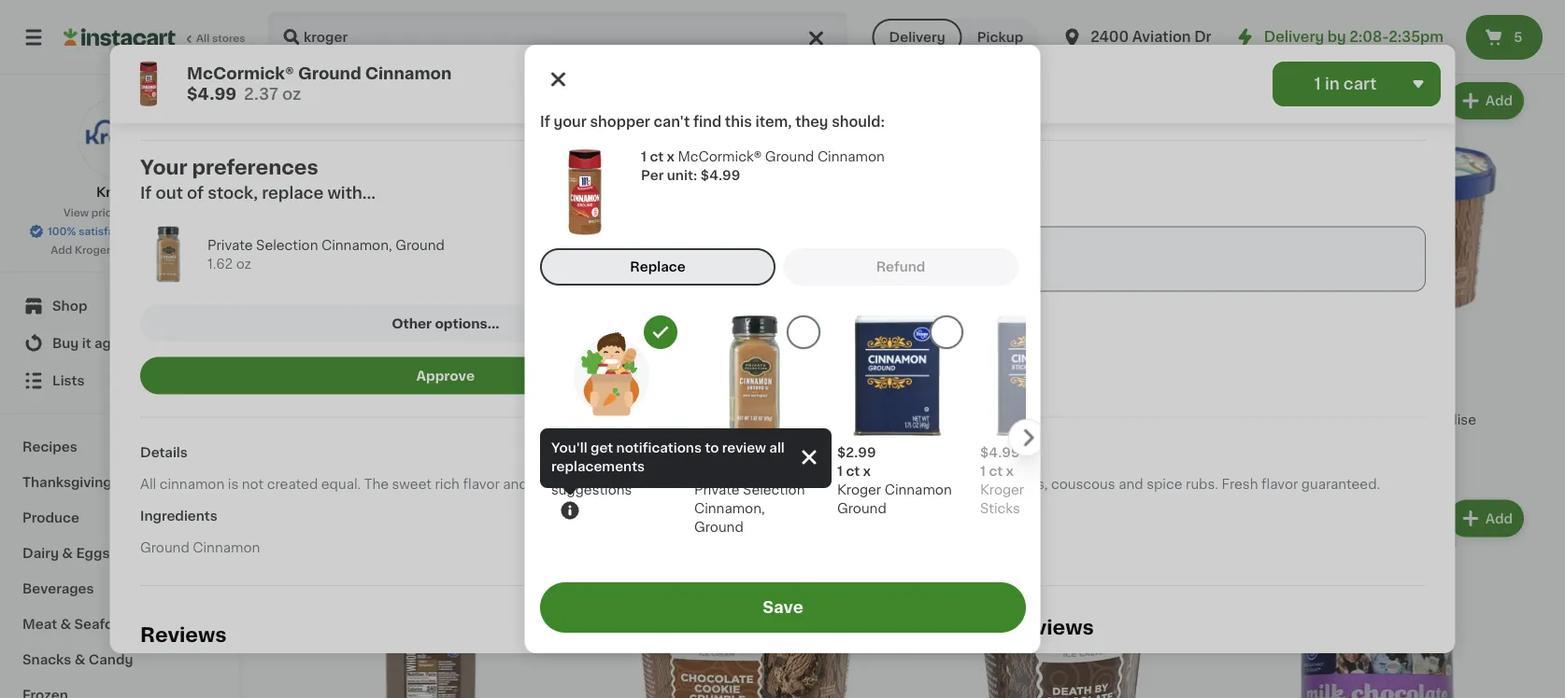 Task type: vqa. For each thing, say whether or not it's contained in the screenshot.
for to the top
yes



Task type: locate. For each thing, give the bounding box(es) containing it.
chocolate down $2.99 element
[[1348, 414, 1416, 427]]

x up unit:
[[666, 150, 674, 163]]

ground down french
[[837, 502, 886, 515]]

to left review
[[704, 442, 718, 455]]

sticks
[[980, 502, 1020, 515]]

1 for $4.99
[[980, 465, 985, 478]]

crackers,
[[383, 414, 445, 427]]

99 for kroger ice cream, death by chocolate
[[621, 390, 635, 400]]

8
[[280, 12, 294, 32]]

selection inside the private selection cinnamon, ground
[[742, 484, 804, 497]]

results
[[298, 12, 370, 32]]

0 vertical spatial for
[[375, 12, 404, 32]]

1 horizontal spatial reviews
[[1007, 619, 1093, 638]]

1 horizontal spatial cinnamon,
[[694, 502, 764, 515]]

1 vertical spatial mccormick®
[[677, 150, 761, 163]]

1 horizontal spatial save $1.00 button
[[1394, 28, 1519, 61]]

1 horizontal spatial selection
[[742, 484, 804, 497]]

kroger up fresh
[[1227, 414, 1271, 427]]

ground down perfect
[[694, 521, 743, 534]]

ground inside mccormick® ground cinnamon $4.99 2.37 oz
[[298, 66, 361, 82]]

$ 2 99 up 11.5
[[915, 389, 951, 408]]

2 horizontal spatial x
[[1005, 465, 1013, 478]]

equal.
[[321, 479, 360, 492]]

0 vertical spatial if
[[540, 115, 550, 129]]

kroger up 11.5
[[911, 414, 956, 427]]

ice inside button
[[1274, 414, 1295, 427]]

oz inside kroger fudge striped shortbread cookies 11.5 oz
[[933, 432, 945, 442]]

99 down 'best seller'
[[621, 390, 635, 400]]

save $1.00 button right 2:08-
[[1394, 28, 1519, 61]]

3 $ 2 99 from the left
[[915, 389, 951, 408]]

0 horizontal spatial $4.99
[[186, 86, 236, 102]]

3 chocolate from the left
[[1348, 414, 1416, 427]]

$4.99 left 2.37
[[186, 86, 236, 102]]

2 vertical spatial &
[[74, 654, 85, 667]]

cinnamon,
[[321, 239, 392, 252], [694, 502, 764, 515]]

0 horizontal spatial selection
[[256, 239, 318, 252]]

and left premium
[[503, 479, 527, 492]]

0 vertical spatial selection
[[256, 239, 318, 252]]

stores
[[212, 33, 245, 43]]

preferences
[[192, 158, 318, 177]]

1 up the potatoes,
[[980, 465, 985, 478]]

and left spice on the bottom of the page
[[1118, 479, 1143, 492]]

2 horizontal spatial $ 2 99
[[915, 389, 951, 408]]

1 horizontal spatial 1
[[837, 465, 842, 478]]

instacart logo image
[[64, 26, 176, 49]]

save inside dialog
[[762, 600, 803, 616]]

cinnamon down 11.5
[[884, 484, 951, 497]]

1 horizontal spatial save
[[880, 37, 905, 48]]

best
[[602, 369, 622, 378]]

quality
[[592, 479, 637, 492]]

0 horizontal spatial x
[[666, 150, 674, 163]]

0 vertical spatial $4.99
[[186, 86, 236, 102]]

1 horizontal spatial private
[[694, 484, 739, 497]]

x up the potatoes,
[[1005, 465, 1013, 478]]

0 horizontal spatial for
[[375, 12, 404, 32]]

x for $4.99
[[1005, 465, 1013, 478]]

delivery for delivery
[[889, 31, 945, 44]]

all left stores
[[196, 33, 210, 43]]

ct inside $4.99 1 ct x kroger cinnamon sticks
[[988, 465, 1002, 478]]

kroger fudge striped shortbread cookies 11.5 oz
[[911, 414, 1186, 442]]

1 up per
[[641, 150, 646, 163]]

buy it again
[[52, 337, 131, 350]]

& left eggs
[[62, 548, 73, 561]]

99 for kroger fudge striped shortbread cookies
[[937, 390, 951, 400]]

save for first save $1.00 button
[[880, 37, 905, 48]]

1 horizontal spatial if
[[540, 115, 550, 129]]

1 horizontal spatial 2
[[606, 389, 619, 408]]

2 $ 2 99 from the left
[[600, 389, 635, 408]]

$1.00 right 2:35pm
[[1450, 37, 1478, 48]]

cinnamon for 1 ct x mccormick® ground cinnamon per unit: $4.99
[[817, 150, 884, 163]]

1 horizontal spatial $4.99
[[700, 169, 740, 182]]

cream, up you'll get notifications to review all replacements element on the bottom of the page
[[667, 414, 714, 427]]

delivery left by
[[1264, 30, 1324, 44]]

sweet right the
[[392, 479, 431, 492]]

99 down kroger cinnamon ground option
[[937, 390, 951, 400]]

to inside you'll get notifications to review all replacements
[[704, 442, 718, 455]]

$1.00 left pickup button
[[908, 37, 936, 48]]

99 up kroger graham crackers, chocolate
[[305, 390, 320, 400]]

2 sweet from the left
[[942, 479, 982, 492]]

11.5
[[911, 432, 930, 442]]

$4.99 up the potatoes,
[[980, 446, 1019, 459]]

delivery left pickup button
[[889, 31, 945, 44]]

should:
[[831, 115, 884, 129]]

pickup button
[[962, 19, 1038, 56]]

replace for replace
[[630, 260, 685, 273]]

0 horizontal spatial save
[[762, 600, 803, 616]]

1 vertical spatial if
[[140, 186, 151, 202]]

ground inside $2.99 1 ct x kroger cinnamon ground
[[837, 502, 886, 515]]

0 vertical spatial to
[[138, 245, 149, 256]]

1 horizontal spatial flavor
[[1261, 479, 1298, 492]]

0 horizontal spatial 2
[[291, 389, 304, 408]]

for right perfect
[[707, 479, 725, 492]]

1 up oatmeal, on the bottom of the page
[[837, 465, 842, 478]]

0 horizontal spatial ice
[[643, 414, 663, 427]]

to right the plus
[[138, 245, 149, 256]]

x inside $4.99 1 ct x kroger cinnamon sticks
[[1005, 465, 1013, 478]]

add kroger plus to save link
[[51, 243, 188, 258]]

0 horizontal spatial replace
[[551, 446, 605, 459]]

snacks & candy link
[[11, 643, 227, 678]]

0 horizontal spatial sweet
[[392, 479, 431, 492]]

flavor right fresh
[[1261, 479, 1298, 492]]

1 horizontal spatial replace
[[630, 260, 685, 273]]

ice inside kroger ice cream, death by chocolate 48 oz
[[643, 414, 663, 427]]

option group
[[540, 248, 1025, 286]]

chocolate down "approve" button at the left
[[448, 414, 516, 427]]

can't
[[653, 115, 689, 129]]

1 horizontal spatial all
[[196, 33, 210, 43]]

0 horizontal spatial chocolate
[[448, 414, 516, 427]]

private for private selection cinnamon, ground
[[694, 484, 739, 497]]

1 horizontal spatial $
[[600, 390, 606, 400]]

0 horizontal spatial to
[[138, 245, 149, 256]]

1 vertical spatial private
[[694, 484, 739, 497]]

perfect
[[655, 479, 703, 492]]

2 horizontal spatial $4.99
[[980, 446, 1019, 459]]

cinnamon down 'next items' icon
[[1027, 484, 1094, 497]]

2 horizontal spatial 2
[[922, 389, 935, 408]]

1 horizontal spatial to
[[704, 442, 718, 455]]

1 $ from the left
[[284, 390, 291, 400]]

1 $1.00 from the left
[[908, 37, 936, 48]]

chocolate right by
[[782, 414, 850, 427]]

1 horizontal spatial $1.00
[[1450, 37, 1478, 48]]

$4.99 right unit:
[[700, 169, 740, 182]]

save dialog
[[525, 45, 1111, 654]]

kroger inside button
[[1227, 414, 1271, 427]]

flavor right rich
[[462, 479, 499, 492]]

cinnamon inside 1 ct x mccormick® ground cinnamon per unit: $4.99
[[817, 150, 884, 163]]

replace up shopper's
[[551, 446, 605, 459]]

is left not
[[227, 479, 238, 492]]

0 horizontal spatial and
[[503, 479, 527, 492]]

suggestions
[[551, 484, 632, 497]]

oz right 2.37
[[282, 86, 301, 102]]

customer
[[899, 619, 1002, 638]]

0 horizontal spatial ct
[[649, 150, 663, 163]]

cream, for chocolate
[[1298, 414, 1345, 427]]

oz right 48
[[613, 432, 625, 442]]

2 2 from the left
[[606, 389, 619, 408]]

private inside private selection cinnamon, ground 1.62 oz
[[207, 239, 252, 252]]

2 99 from the left
[[621, 390, 635, 400]]

1 horizontal spatial is
[[641, 479, 651, 492]]

save $1.00
[[880, 37, 936, 48], [1422, 37, 1478, 48]]

sweet right toast,
[[942, 479, 982, 492]]

0 horizontal spatial is
[[227, 479, 238, 492]]

ground down item,
[[764, 150, 814, 163]]

1 horizontal spatial and
[[1118, 479, 1143, 492]]

1 horizontal spatial sweet
[[942, 479, 982, 492]]

1 2 from the left
[[291, 389, 304, 408]]

$3.99 inside 1 ct x  private selection cinnamon, ground - slide 2 of 11 group
[[694, 446, 733, 459]]

cinnamon
[[159, 479, 224, 492]]

0 vertical spatial all
[[196, 33, 210, 43]]

0 horizontal spatial save $1.00
[[880, 37, 936, 48]]

oz
[[282, 86, 301, 102], [236, 258, 251, 271], [613, 432, 625, 442], [933, 432, 945, 442]]

your
[[140, 158, 187, 177]]

1 horizontal spatial $ 2 99
[[600, 389, 635, 408]]

0 vertical spatial private
[[207, 239, 252, 252]]

ground up other
[[395, 239, 444, 252]]

$ 2 99 for kroger fudge striped shortbread cookies
[[915, 389, 951, 408]]

all cinnamon is not created equal. the sweet rich flavor and premium quality is perfect for desserts, oatmeal, french toast, sweet potatoes, couscous and spice rubs. fresh flavor guaranteed.
[[140, 479, 1380, 492]]

cinnamon for $2.99 1 ct x kroger cinnamon ground
[[884, 484, 951, 497]]

oz inside private selection cinnamon, ground 1.62 oz
[[236, 258, 251, 271]]

1 inside $4.99 1 ct x kroger cinnamon sticks
[[980, 465, 985, 478]]

cookies
[[1132, 414, 1186, 427]]

0 vertical spatial &
[[62, 548, 73, 561]]

chocolate for kroger ice cream, chocolate paradise
[[1348, 414, 1416, 427]]

1 horizontal spatial mccormick®
[[677, 150, 761, 163]]

save $1.00 left 5
[[1422, 37, 1478, 48]]

cream, down $2.99 element
[[1298, 414, 1345, 427]]

3 99 from the left
[[937, 390, 951, 400]]

$ 2 99
[[284, 389, 320, 408], [600, 389, 635, 408], [915, 389, 951, 408]]

1 horizontal spatial ice
[[1274, 414, 1295, 427]]

sweet
[[392, 479, 431, 492], [942, 479, 982, 492]]

selection down all
[[742, 484, 804, 497]]

product group
[[280, 78, 581, 467], [596, 78, 897, 467], [1227, 78, 1528, 467], [280, 497, 581, 699], [596, 497, 897, 699], [1227, 497, 1528, 699]]

save up most relevant
[[762, 600, 803, 616]]

kroger up sticks
[[980, 484, 1024, 497]]

1 horizontal spatial x
[[863, 465, 870, 478]]

$ up created
[[284, 390, 291, 400]]

$ up 11.5
[[915, 390, 922, 400]]

1 save $1.00 button from the left
[[852, 28, 977, 61]]

cinnamon inside $4.99 1 ct x kroger cinnamon sticks
[[1027, 484, 1094, 497]]

48
[[596, 432, 610, 442]]

cinnamon inside $2.99 1 ct x kroger cinnamon ground
[[884, 484, 951, 497]]

1 horizontal spatial delivery
[[1264, 30, 1324, 44]]

lists
[[52, 375, 85, 388]]

& left candy
[[74, 654, 85, 667]]

1 $ 2 99 from the left
[[284, 389, 320, 408]]

$2.99
[[837, 446, 876, 459]]

replace with shopper's suggestions
[[551, 446, 636, 497]]

unit:
[[666, 169, 697, 182]]

2 up created
[[291, 389, 304, 408]]

is down "many in stock"
[[641, 479, 651, 492]]

kroger
[[96, 186, 142, 199], [75, 245, 111, 256], [280, 414, 324, 427], [596, 414, 640, 427], [911, 414, 956, 427], [1227, 414, 1271, 427], [837, 484, 881, 497], [980, 484, 1024, 497]]

2 ice from the left
[[1274, 414, 1295, 427]]

0 horizontal spatial delivery
[[889, 31, 945, 44]]

mccormick® inside mccormick® ground cinnamon $4.99 2.37 oz
[[186, 66, 294, 82]]

1 horizontal spatial chocolate
[[782, 414, 850, 427]]

kroger up 48
[[596, 414, 640, 427]]

0 horizontal spatial 1
[[641, 150, 646, 163]]

approve
[[416, 370, 474, 383]]

$2.99 1 ct x kroger cinnamon ground
[[837, 446, 951, 515]]

0 horizontal spatial if
[[140, 186, 151, 202]]

replace button
[[540, 248, 775, 286]]

kroger down $2.99
[[837, 484, 881, 497]]

save up should:
[[880, 37, 905, 48]]

2 vertical spatial $4.99
[[980, 446, 1019, 459]]

save $1.00 left pickup button
[[880, 37, 936, 48]]

refund button
[[783, 248, 1018, 286]]

2 horizontal spatial $
[[915, 390, 922, 400]]

save $1.00 button
[[852, 28, 977, 61], [1394, 28, 1519, 61]]

if left your
[[540, 115, 550, 129]]

$ for kroger ice cream, death by chocolate
[[600, 390, 606, 400]]

3 $ from the left
[[915, 390, 922, 400]]

$3.99
[[703, 247, 750, 263], [694, 446, 733, 459]]

0 vertical spatial mccormick®
[[186, 66, 294, 82]]

save right 2:08-
[[1422, 37, 1447, 48]]

options...
[[434, 318, 499, 331]]

buy it again link
[[11, 325, 227, 363]]

0 horizontal spatial flavor
[[462, 479, 499, 492]]

$ 2 99 up created
[[284, 389, 320, 408]]

replace with shopper's suggestions link
[[551, 316, 671, 500]]

beverages link
[[11, 572, 227, 607]]

1 vertical spatial selection
[[742, 484, 804, 497]]

1 vertical spatial &
[[60, 619, 71, 632]]

save $1.00 button left pickup
[[852, 28, 977, 61]]

1 inside $2.99 1 ct x kroger cinnamon ground
[[837, 465, 842, 478]]

better does exist image
[[141, 0, 526, 87]]

oz right 11.5
[[933, 432, 945, 442]]

ct inside $2.99 1 ct x kroger cinnamon ground
[[846, 465, 859, 478]]

cream, inside kroger ice cream, chocolate paradise button
[[1298, 414, 1345, 427]]

cinnamon down ingredients
[[192, 542, 260, 556]]

$
[[284, 390, 291, 400], [600, 390, 606, 400], [915, 390, 922, 400]]

2 horizontal spatial save
[[1422, 37, 1447, 48]]

for right results
[[375, 12, 404, 32]]

paradise
[[1420, 414, 1476, 427]]

1 vertical spatial to
[[704, 442, 718, 455]]

1 99 from the left
[[305, 390, 320, 400]]

ct inside 1 ct x mccormick® ground cinnamon per unit: $4.99
[[649, 150, 663, 163]]

cinnamon, inside the private selection cinnamon, ground
[[694, 502, 764, 515]]

replace inside replace with shopper's suggestions
[[551, 446, 605, 459]]

2 chocolate from the left
[[782, 414, 850, 427]]

ct up per
[[649, 150, 663, 163]]

save $1.00 for first save $1.00 button
[[880, 37, 936, 48]]

other options... button
[[140, 305, 750, 343]]

replace for replace with shopper's suggestions
[[551, 446, 605, 459]]

cinnamon down should:
[[817, 150, 884, 163]]

0 horizontal spatial all
[[140, 479, 156, 492]]

1 horizontal spatial 99
[[621, 390, 635, 400]]

cinnamon, down with...
[[321, 239, 392, 252]]

ct down $2.99
[[846, 465, 859, 478]]

2 cream, from the left
[[1298, 414, 1345, 427]]

& for dairy
[[62, 548, 73, 561]]

$ down best
[[600, 390, 606, 400]]

$ for kroger graham crackers, chocolate
[[284, 390, 291, 400]]

None search field
[[267, 11, 848, 64]]

x up french
[[863, 465, 870, 478]]

ground inside the private selection cinnamon, ground
[[694, 521, 743, 534]]

all
[[196, 33, 210, 43], [140, 479, 156, 492]]

most relevant button
[[715, 621, 873, 651]]

3 2 from the left
[[922, 389, 935, 408]]

many in stock
[[615, 450, 688, 461]]

delivery inside button
[[889, 31, 945, 44]]

if up policy
[[140, 186, 151, 202]]

0 horizontal spatial private
[[207, 239, 252, 252]]

2 $ from the left
[[600, 390, 606, 400]]

if out of stock, replace with...
[[140, 186, 375, 202]]

2 horizontal spatial chocolate
[[1348, 414, 1416, 427]]

buy
[[52, 337, 79, 350]]

cinnamon, inside private selection cinnamon, ground 1.62 oz
[[321, 239, 392, 252]]

$2.99 element
[[1227, 386, 1528, 411]]

ground
[[298, 66, 361, 82], [764, 150, 814, 163], [395, 239, 444, 252], [837, 502, 886, 515], [694, 521, 743, 534], [140, 542, 189, 556]]

guaranteed.
[[1301, 479, 1380, 492]]

cream, inside kroger ice cream, death by chocolate 48 oz
[[667, 414, 714, 427]]

snacks & candy
[[22, 654, 133, 667]]

x inside $2.99 1 ct x kroger cinnamon ground
[[863, 465, 870, 478]]

1 horizontal spatial ct
[[846, 465, 859, 478]]

all down "details"
[[140, 479, 156, 492]]

if inside 'save' dialog
[[540, 115, 550, 129]]

1 vertical spatial cinnamon,
[[694, 502, 764, 515]]

most
[[741, 629, 776, 642]]

ground down ingredients
[[140, 542, 189, 556]]

100% satisfaction guarantee button
[[29, 221, 209, 239]]

1 horizontal spatial save $1.00
[[1422, 37, 1478, 48]]

selection down the replace at the left
[[256, 239, 318, 252]]

all inside all stores link
[[196, 33, 210, 43]]

$ 2 99 down best
[[600, 389, 635, 408]]

1 horizontal spatial cream,
[[1298, 414, 1345, 427]]

delivery for delivery by 2:08-2:35pm
[[1264, 30, 1324, 44]]

0 vertical spatial replace
[[630, 260, 685, 273]]

$ for kroger fudge striped shortbread cookies
[[915, 390, 922, 400]]

option group containing replace
[[540, 248, 1025, 286]]

2 down best
[[606, 389, 619, 408]]

1 vertical spatial $3.99
[[694, 446, 733, 459]]

0 horizontal spatial 99
[[305, 390, 320, 400]]

add
[[1485, 94, 1513, 107], [51, 245, 72, 256], [539, 513, 566, 526], [854, 513, 882, 526], [1485, 513, 1513, 526]]

1 ice from the left
[[643, 414, 663, 427]]

0 horizontal spatial mccormick®
[[186, 66, 294, 82]]

oz right 1.62
[[236, 258, 251, 271]]

chocolate inside button
[[1348, 414, 1416, 427]]

0 horizontal spatial save $1.00 button
[[852, 28, 977, 61]]

ct up the potatoes,
[[988, 465, 1002, 478]]

selection inside private selection cinnamon, ground 1.62 oz
[[256, 239, 318, 252]]

they
[[795, 115, 828, 129]]

5
[[1514, 31, 1522, 44]]

ground down results
[[298, 66, 361, 82]]

replace
[[261, 186, 323, 202]]

cinnamon, down desserts, at the bottom of page
[[694, 502, 764, 515]]

french
[[852, 479, 898, 492]]

2 horizontal spatial 99
[[937, 390, 951, 400]]

1 vertical spatial all
[[140, 479, 156, 492]]

cream,
[[667, 414, 714, 427], [1298, 414, 1345, 427]]

private selection cinnamon, ground image
[[140, 227, 196, 283]]

mccormick® up 2.37
[[186, 66, 294, 82]]

0 horizontal spatial cinnamon,
[[321, 239, 392, 252]]

2 $1.00 from the left
[[1450, 37, 1478, 48]]

&
[[62, 548, 73, 561], [60, 619, 71, 632], [74, 654, 85, 667]]

cinnamon, for private selection cinnamon, ground 1.62 oz
[[321, 239, 392, 252]]

1 vertical spatial replace
[[551, 446, 605, 459]]

0 horizontal spatial cream,
[[667, 414, 714, 427]]

your preferences
[[140, 158, 318, 177]]

0 horizontal spatial $ 2 99
[[284, 389, 320, 408]]

to for save
[[138, 245, 149, 256]]

oz inside kroger ice cream, death by chocolate 48 oz
[[613, 432, 625, 442]]

0 horizontal spatial $
[[284, 390, 291, 400]]

& right meat
[[60, 619, 71, 632]]

graham
[[328, 414, 380, 427]]

1 save $1.00 from the left
[[880, 37, 936, 48]]

mccormick® down if your shopper can't find this item, they should:
[[677, 150, 761, 163]]

2 horizontal spatial ct
[[988, 465, 1002, 478]]

oz inside mccormick® ground cinnamon $4.99 2.37 oz
[[282, 86, 301, 102]]

service type group
[[872, 19, 1038, 56]]

selection
[[256, 239, 318, 252], [742, 484, 804, 497]]

cinnamon down 8 results for "kroger"
[[365, 66, 451, 82]]

1 is from the left
[[227, 479, 238, 492]]

8 results for "kroger"
[[280, 12, 498, 32]]

0 vertical spatial cinnamon,
[[321, 239, 392, 252]]

$4.99 inside 1 ct x mccormick® ground cinnamon per unit: $4.99
[[700, 169, 740, 182]]

it
[[82, 337, 91, 350]]

option group inside 'save' dialog
[[540, 248, 1025, 286]]

1 vertical spatial $4.99
[[700, 169, 740, 182]]

2 save $1.00 from the left
[[1422, 37, 1478, 48]]

1 horizontal spatial for
[[707, 479, 725, 492]]

1 chocolate from the left
[[448, 414, 516, 427]]

you'll get notifications to review all replacements element
[[540, 429, 831, 488]]

2 horizontal spatial 1
[[980, 465, 985, 478]]

replace
[[630, 260, 685, 273], [551, 446, 605, 459]]

add kroger plus to save
[[51, 245, 176, 256]]

replace inside 'button'
[[630, 260, 685, 273]]

$1.00 for first save $1.00 button
[[908, 37, 936, 48]]

ct
[[649, 150, 663, 163], [846, 465, 859, 478], [988, 465, 1002, 478]]

private inside the private selection cinnamon, ground
[[694, 484, 739, 497]]

all for all stores
[[196, 33, 210, 43]]

replace down per
[[630, 260, 685, 273]]

save $1.00 for second save $1.00 button from the left
[[1422, 37, 1478, 48]]

1 cream, from the left
[[667, 414, 714, 427]]

0 horizontal spatial $1.00
[[908, 37, 936, 48]]

1 vertical spatial for
[[707, 479, 725, 492]]

2 up 11.5
[[922, 389, 935, 408]]



Task type: describe. For each thing, give the bounding box(es) containing it.
best seller
[[602, 369, 648, 378]]

chocolate inside kroger ice cream, death by chocolate 48 oz
[[782, 414, 850, 427]]

$ 2 99 for kroger ice cream, death by chocolate
[[600, 389, 635, 408]]

1 sweet from the left
[[392, 479, 431, 492]]

oatmeal,
[[792, 479, 849, 492]]

by
[[1328, 30, 1346, 44]]

& for snacks
[[74, 654, 85, 667]]

other options...
[[391, 318, 499, 331]]

x inside 1 ct x mccormick® ground cinnamon per unit: $4.99
[[666, 150, 674, 163]]

ground cinnamon
[[140, 542, 260, 556]]

fudge
[[959, 414, 1000, 427]]

aviation
[[1132, 30, 1191, 44]]

thanksgiving essentials
[[22, 477, 184, 490]]

cream, for death
[[667, 414, 714, 427]]

99 for kroger graham crackers, chocolate
[[305, 390, 320, 400]]

private selection cinnamon, ground
[[694, 484, 804, 534]]

1 ct x  private selection cinnamon, ground - slide 2 of 11 group
[[694, 316, 820, 545]]

save for second save $1.00 button from the left
[[1422, 37, 1447, 48]]

1.62
[[207, 258, 232, 271]]

mccormick® ground cinnamon $4.99 2.37 oz
[[186, 66, 451, 102]]

Kroger Cinnamon Ground checkbox
[[929, 316, 963, 349]]

policy
[[131, 208, 164, 218]]

if for if out of stock, replace with...
[[140, 186, 151, 202]]

review
[[722, 442, 766, 455]]

kroger inside kroger fudge striped shortbread cookies 11.5 oz
[[911, 414, 956, 427]]

"kroger"
[[409, 12, 498, 32]]

selection for private selection cinnamon, ground
[[742, 484, 804, 497]]

1 and from the left
[[503, 479, 527, 492]]

$4.99 inside $4.99 1 ct x kroger cinnamon sticks
[[980, 446, 1019, 459]]

to for review
[[704, 442, 718, 455]]

100% satisfaction guarantee
[[48, 227, 198, 237]]

all stores link
[[64, 11, 247, 64]]

2:35pm
[[1389, 30, 1444, 44]]

2 for kroger fudge striped shortbread cookies
[[922, 389, 935, 408]]

get
[[590, 442, 613, 455]]

kroger inside kroger ice cream, death by chocolate 48 oz
[[596, 414, 640, 427]]

kroger up view pricing policy link
[[96, 186, 142, 199]]

other
[[391, 318, 431, 331]]

created
[[267, 479, 317, 492]]

guarantee
[[144, 227, 198, 237]]

with...
[[327, 186, 375, 202]]

& for meat
[[60, 619, 71, 632]]

delivery by 2:08-2:35pm link
[[1234, 26, 1444, 49]]

dairy & eggs link
[[11, 536, 227, 572]]

Private Selection Cinnamon, Ground checkbox
[[786, 316, 820, 349]]

1 inside 1 ct x mccormick® ground cinnamon per unit: $4.99
[[641, 150, 646, 163]]

thanksgiving
[[22, 477, 112, 490]]

next items image
[[1013, 419, 1037, 457]]

ct for $4.99
[[988, 465, 1002, 478]]

ice for kroger ice cream, death by chocolate 48 oz
[[643, 414, 663, 427]]

produce
[[22, 512, 79, 525]]

ground inside private selection cinnamon, ground 1.62 oz
[[395, 239, 444, 252]]

delivery button
[[872, 19, 962, 56]]

cinnamon, for private selection cinnamon, ground
[[694, 502, 764, 515]]

2 save $1.00 button from the left
[[1394, 28, 1519, 61]]

ct for $2.99
[[846, 465, 859, 478]]

customer reviews
[[899, 619, 1093, 638]]

delivery by 2:08-2:35pm
[[1264, 30, 1444, 44]]

the
[[364, 479, 388, 492]]

all stores
[[196, 33, 245, 43]]

chocolate for kroger graham crackers, chocolate
[[448, 414, 516, 427]]

0 vertical spatial $3.99
[[703, 247, 750, 263]]

shop link
[[11, 288, 227, 325]]

spice
[[1146, 479, 1182, 492]]

selection for private selection cinnamon, ground 1.62 oz
[[256, 239, 318, 252]]

plus
[[113, 245, 136, 256]]

meat & seafood
[[22, 619, 131, 632]]

1 for $2.99
[[837, 465, 842, 478]]

many
[[615, 450, 644, 461]]

details
[[140, 447, 187, 460]]

2:08-
[[1350, 30, 1389, 44]]

if for if your shopper can't find this item, they should:
[[540, 115, 550, 129]]

private for private selection cinnamon, ground 1.62 oz
[[207, 239, 252, 252]]

approve button
[[140, 358, 750, 395]]

with
[[608, 446, 636, 459]]

fresh
[[1221, 479, 1258, 492]]

cinnamon for $4.99 1 ct x kroger cinnamon sticks
[[1027, 484, 1094, 497]]

pickup
[[977, 31, 1023, 44]]

satisfaction
[[79, 227, 141, 237]]

save button
[[540, 583, 1025, 633]]

find
[[693, 115, 721, 129]]

1 ct x mccormick® ground cinnamon per unit: $4.99
[[641, 150, 884, 182]]

2400 aviation dr button
[[1061, 11, 1212, 64]]

desserts,
[[728, 479, 789, 492]]

kroger down the satisfaction
[[75, 245, 111, 256]]

premium
[[531, 479, 589, 492]]

ingredients
[[140, 511, 217, 524]]

stock
[[659, 450, 688, 461]]

meat
[[22, 619, 57, 632]]

in
[[647, 450, 656, 461]]

save
[[152, 245, 176, 256]]

view
[[63, 208, 89, 218]]

$4.99 inside mccormick® ground cinnamon $4.99 2.37 oz
[[186, 86, 236, 102]]

2400
[[1091, 30, 1129, 44]]

rich
[[434, 479, 459, 492]]

kroger ice cream, chocolate paradise
[[1227, 414, 1476, 427]]

100%
[[48, 227, 76, 237]]

1 flavor from the left
[[462, 479, 499, 492]]

all
[[769, 442, 784, 455]]

replacements
[[551, 460, 644, 473]]

dairy
[[22, 548, 59, 561]]

$ 2 99 for kroger graham crackers, chocolate
[[284, 389, 320, 408]]

thanksgiving essentials link
[[11, 465, 227, 501]]

all for all cinnamon is not created equal. the sweet rich flavor and premium quality is perfect for desserts, oatmeal, french toast, sweet potatoes, couscous and spice rubs. fresh flavor guaranteed.
[[140, 479, 156, 492]]

1 ct x  kroger cinnamon ground - slide 3 of 11 group
[[837, 316, 963, 545]]

2 and from the left
[[1118, 479, 1143, 492]]

kroger inside $4.99 1 ct x kroger cinnamon sticks
[[980, 484, 1024, 497]]

cinnamon inside mccormick® ground cinnamon $4.99 2.37 oz
[[365, 66, 451, 82]]

2 is from the left
[[641, 479, 651, 492]]

couscous
[[1051, 479, 1115, 492]]

not
[[241, 479, 263, 492]]

kroger graham crackers, chocolate
[[280, 414, 516, 427]]

per
[[641, 169, 663, 182]]

$1.00 for second save $1.00 button from the left
[[1450, 37, 1478, 48]]

I would like my shopper to... text field
[[815, 227, 1425, 292]]

ice for kroger ice cream, chocolate paradise
[[1274, 414, 1295, 427]]

pricing
[[91, 208, 128, 218]]

seafood
[[74, 619, 131, 632]]

dairy & eggs
[[22, 548, 110, 561]]

shopper
[[590, 115, 650, 129]]

dr
[[1194, 30, 1212, 44]]

2 for kroger graham crackers, chocolate
[[291, 389, 304, 408]]

kroger left graham
[[280, 414, 324, 427]]

kroger logo image
[[78, 97, 160, 179]]

0 horizontal spatial reviews
[[140, 626, 226, 646]]

by
[[761, 414, 778, 427]]

stock,
[[207, 186, 258, 202]]

view pricing policy link
[[63, 206, 175, 221]]

lists link
[[11, 363, 227, 400]]

2 flavor from the left
[[1261, 479, 1298, 492]]

2 for kroger ice cream, death by chocolate
[[606, 389, 619, 408]]

kroger inside $2.99 1 ct x kroger cinnamon ground
[[837, 484, 881, 497]]

mccormick® inside 1 ct x mccormick® ground cinnamon per unit: $4.99
[[677, 150, 761, 163]]

ground inside 1 ct x mccormick® ground cinnamon per unit: $4.99
[[764, 150, 814, 163]]

eggs
[[76, 548, 110, 561]]

x for $2.99
[[863, 465, 870, 478]]



